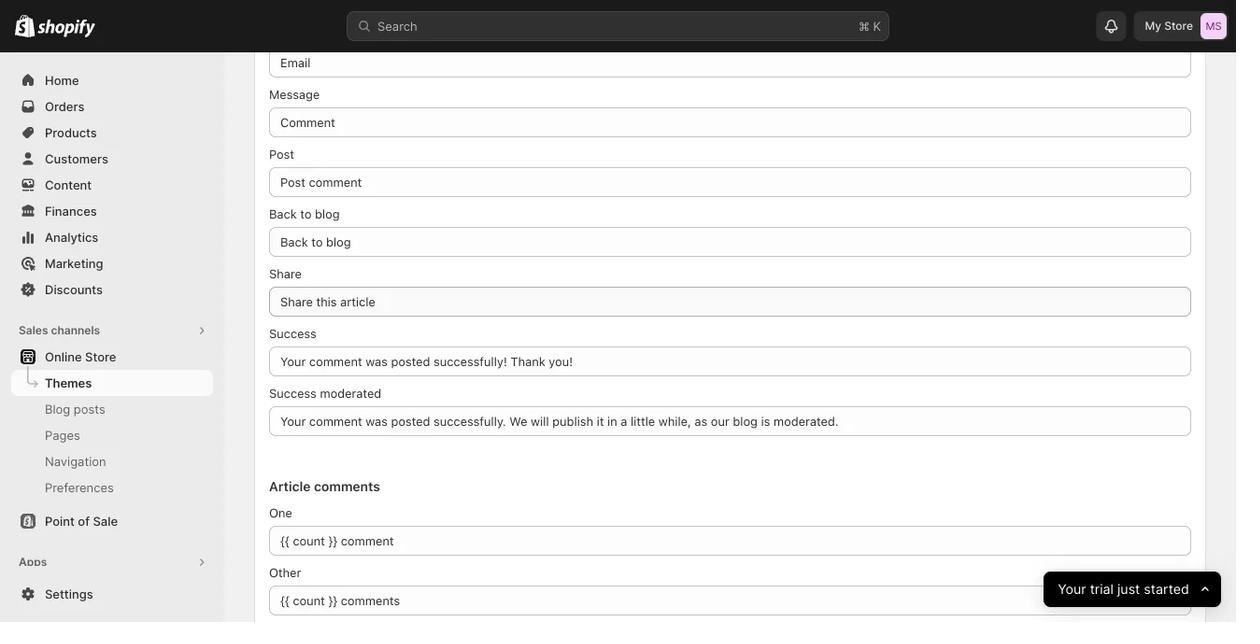 Task type: locate. For each thing, give the bounding box(es) containing it.
products link
[[11, 120, 213, 146]]

analytics link
[[11, 224, 213, 250]]

sales channels
[[19, 324, 100, 337]]

channels
[[51, 324, 100, 337]]

my store
[[1145, 19, 1193, 33]]

sales
[[19, 324, 48, 337]]

preferences
[[45, 480, 114, 495]]

orders link
[[11, 93, 213, 120]]

add apps button
[[11, 576, 213, 602]]

online
[[45, 349, 82, 364]]

home
[[45, 73, 79, 87]]

online store
[[45, 349, 116, 364]]

store right my
[[1165, 19, 1193, 33]]

store down sales channels button
[[85, 349, 116, 364]]

1 horizontal spatial store
[[1165, 19, 1193, 33]]

add
[[45, 581, 68, 596]]

add apps
[[45, 581, 100, 596]]

your trial just started
[[1058, 582, 1189, 598]]

apps
[[19, 556, 47, 569]]

my store image
[[1201, 13, 1227, 39]]

point of sale
[[45, 514, 118, 528]]

search
[[378, 19, 417, 33]]

marketing link
[[11, 250, 213, 277]]

orders
[[45, 99, 85, 114]]

themes link
[[11, 370, 213, 396]]

store
[[1165, 19, 1193, 33], [85, 349, 116, 364]]

apps button
[[11, 549, 213, 576]]

content link
[[11, 172, 213, 198]]

apps
[[72, 581, 100, 596]]

1 vertical spatial store
[[85, 349, 116, 364]]

pages
[[45, 428, 80, 442]]

marketing
[[45, 256, 103, 271]]

products
[[45, 125, 97, 140]]

shopify image
[[38, 19, 96, 38]]

customers link
[[11, 146, 213, 172]]

your
[[1058, 582, 1086, 598]]

blog posts link
[[11, 396, 213, 422]]

customers
[[45, 151, 108, 166]]

0 vertical spatial store
[[1165, 19, 1193, 33]]

online store link
[[11, 344, 213, 370]]

0 horizontal spatial store
[[85, 349, 116, 364]]

home link
[[11, 67, 213, 93]]

point
[[45, 514, 75, 528]]



Task type: describe. For each thing, give the bounding box(es) containing it.
navigation
[[45, 454, 106, 469]]

discounts link
[[11, 277, 213, 303]]

posts
[[74, 402, 105, 416]]

trial
[[1090, 582, 1114, 598]]

my
[[1145, 19, 1162, 33]]

themes
[[45, 376, 92, 390]]

just
[[1117, 582, 1140, 598]]

blog posts
[[45, 402, 105, 416]]

navigation link
[[11, 449, 213, 475]]

analytics
[[45, 230, 98, 244]]

your trial just started button
[[1044, 572, 1221, 607]]

shopify image
[[15, 15, 35, 37]]

point of sale button
[[0, 508, 224, 535]]

preferences link
[[11, 475, 213, 501]]

k
[[873, 19, 881, 33]]

⌘ k
[[859, 19, 881, 33]]

point of sale link
[[11, 508, 213, 535]]

pages link
[[11, 422, 213, 449]]

of
[[78, 514, 90, 528]]

⌘
[[859, 19, 870, 33]]

finances
[[45, 204, 97, 218]]

store for online store
[[85, 349, 116, 364]]

store for my store
[[1165, 19, 1193, 33]]

sale
[[93, 514, 118, 528]]

settings link
[[11, 581, 213, 607]]

discounts
[[45, 282, 103, 297]]

blog
[[45, 402, 70, 416]]

finances link
[[11, 198, 213, 224]]

content
[[45, 178, 92, 192]]

started
[[1144, 582, 1189, 598]]

sales channels button
[[11, 318, 213, 344]]

settings
[[45, 587, 93, 601]]



